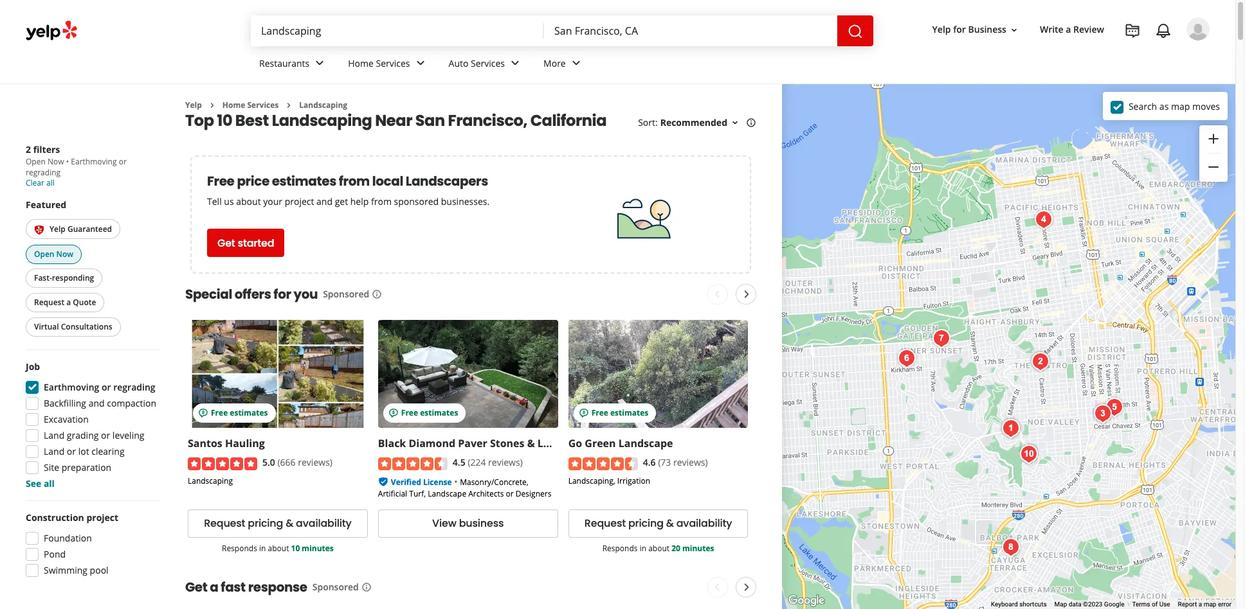 Task type: describe. For each thing, give the bounding box(es) containing it.
16 chevron right v2 image for home services
[[207, 100, 217, 111]]

request for santos hauling
[[204, 517, 245, 532]]

project inside free price estimates from local landscapers tell us about your project and get help from sponsored businesses.
[[285, 196, 314, 208]]

previous image
[[710, 287, 725, 303]]

estimates for santos hauling
[[230, 408, 268, 419]]

go green landscape
[[568, 437, 673, 451]]

guaranteed
[[68, 224, 112, 235]]

write
[[1040, 23, 1064, 36]]

a for get
[[210, 579, 218, 597]]

24 chevron down v2 image for restaurants
[[312, 56, 328, 71]]

1 horizontal spatial services
[[376, 57, 410, 69]]

response
[[248, 579, 307, 597]]

terms of use
[[1132, 602, 1170, 609]]

architects
[[468, 489, 504, 500]]

google
[[1104, 602, 1125, 609]]

leveling
[[112, 430, 144, 443]]

construction
[[26, 513, 84, 525]]

Find text field
[[261, 24, 534, 38]]

featured group
[[23, 199, 160, 340]]

yelp for business
[[932, 23, 1007, 36]]

keyboard shortcuts
[[991, 602, 1047, 609]]

reviews) for go green landscape
[[673, 457, 708, 469]]

clear all
[[26, 178, 55, 189]]

land for land or lot clearing
[[44, 446, 64, 459]]

none field near
[[554, 24, 827, 38]]

0 horizontal spatial services
[[247, 100, 279, 111]]

or up clearing
[[101, 430, 110, 443]]

5.0 (666 reviews)
[[262, 457, 333, 469]]

you
[[294, 286, 318, 304]]

16 info v2 image
[[361, 583, 372, 593]]

pond
[[44, 549, 66, 562]]

•
[[66, 157, 69, 168]]

16 info v2 image for special offers for you
[[372, 290, 382, 300]]

request pricing & availability button for go green landscape
[[568, 510, 748, 538]]

all for clear all
[[46, 178, 55, 189]]

review
[[1074, 23, 1104, 36]]

about inside free price estimates from local landscapers tell us about your project and get help from sponsored businesses.
[[236, 196, 261, 208]]

verified license button
[[391, 476, 452, 488]]

auto
[[449, 57, 469, 69]]

masonry/concrete, artificial turf, landscape architects or designers
[[378, 477, 552, 500]]

open now •
[[26, 157, 71, 168]]

request pricing & availability for go green landscape
[[585, 517, 732, 532]]

regrading inside earthmoving or regrading
[[26, 168, 61, 179]]

landscaping link
[[299, 100, 347, 111]]

yelp guaranteed
[[50, 224, 112, 235]]

get started
[[217, 236, 274, 251]]

none field find
[[261, 24, 534, 38]]

in for green
[[640, 543, 647, 554]]

excavation
[[44, 414, 89, 426]]

home inside business categories element
[[348, 57, 374, 69]]

open for open now
[[34, 249, 54, 260]]

2 horizontal spatial services
[[471, 57, 505, 69]]

group containing construction project
[[22, 513, 160, 582]]

responds in about 10 minutes
[[222, 543, 334, 554]]

go green landscape link
[[568, 437, 673, 451]]

landscape inside 'masonry/concrete, artificial turf, landscape architects or designers'
[[428, 489, 466, 500]]

now for open now
[[56, 249, 73, 260]]

request pricing & availability button for santos hauling
[[188, 510, 368, 538]]

free estimates link for hauling
[[188, 321, 368, 429]]

error
[[1218, 602, 1232, 609]]

in for hauling
[[259, 543, 266, 554]]

view business
[[432, 517, 504, 532]]

clear
[[26, 178, 44, 189]]

responds for green
[[602, 543, 638, 554]]

masonry/concrete,
[[460, 477, 529, 488]]

turf,
[[409, 489, 426, 500]]

yelp for yelp guaranteed
[[50, 224, 66, 235]]

(666
[[278, 457, 296, 469]]

started
[[238, 236, 274, 251]]

regrading inside group
[[113, 382, 155, 394]]

verified license
[[391, 477, 452, 488]]

16 info v2 image for top 10 best landscaping near san francisco, california
[[746, 118, 756, 128]]

auto services link
[[438, 46, 533, 84]]

free price estimates from local landscapers tell us about your project and get help from sponsored businesses.
[[207, 173, 490, 208]]

open now button
[[26, 245, 82, 264]]

offers
[[235, 286, 271, 304]]

availability for santos hauling
[[296, 517, 352, 532]]

responds for hauling
[[222, 543, 257, 554]]

price
[[237, 173, 269, 191]]

local
[[372, 173, 403, 191]]

yelp for yelp for business
[[932, 23, 951, 36]]

earthmoving inside group
[[44, 382, 99, 394]]

24 chevron down v2 image for more
[[568, 56, 584, 71]]

or inside earthmoving or regrading
[[119, 157, 127, 168]]

and inside free price estimates from local landscapers tell us about your project and get help from sponsored businesses.
[[317, 196, 333, 208]]

verified
[[391, 477, 421, 488]]

1 horizontal spatial landscape
[[538, 437, 592, 451]]

4.6 (73 reviews)
[[643, 457, 708, 469]]

1 horizontal spatial &
[[527, 437, 535, 451]]

free estimates for diamond
[[401, 408, 458, 419]]

pricing for go green landscape
[[628, 517, 664, 532]]

get for get a fast response
[[185, 579, 207, 597]]

16 chevron down v2 image for recommended
[[730, 118, 740, 128]]

us
[[224, 196, 234, 208]]

sponsored for get a fast response
[[312, 581, 359, 594]]

search as map moves
[[1129, 100, 1220, 112]]

notifications image
[[1156, 23, 1171, 39]]

yelp for yelp link
[[185, 100, 202, 111]]

strautman gardening pros image
[[929, 326, 954, 352]]

top 10 best landscaping near san francisco, california
[[185, 110, 607, 131]]

job
[[26, 362, 40, 374]]

fast-responding
[[34, 273, 94, 284]]

google image
[[785, 593, 828, 610]]

lot
[[78, 446, 89, 459]]

black diamond paver stones & landscape
[[378, 437, 592, 451]]

reviews) for black diamond paver stones & landscape
[[488, 457, 523, 469]]

4.6 star rating image
[[568, 458, 638, 471]]

1 vertical spatial home services link
[[222, 100, 279, 111]]

black
[[378, 437, 406, 451]]

0 vertical spatial earthmoving or regrading
[[26, 157, 127, 179]]

landscapers
[[406, 173, 488, 191]]

estimates inside free price estimates from local landscapers tell us about your project and get help from sponsored businesses.
[[272, 173, 336, 191]]

1 horizontal spatial from
[[371, 196, 392, 208]]

backfilling and compaction
[[44, 398, 156, 410]]

landscaping, irrigation
[[568, 476, 650, 487]]

keyboard shortcuts button
[[991, 601, 1047, 610]]

1 horizontal spatial 10
[[291, 543, 300, 554]]

a for request
[[66, 298, 71, 309]]

business categories element
[[249, 46, 1210, 84]]

previous image
[[710, 580, 725, 596]]

near
[[375, 110, 412, 131]]

businesses.
[[441, 196, 490, 208]]

4.5 star rating image
[[378, 458, 448, 471]]

special
[[185, 286, 232, 304]]

16 chevron right v2 image for landscaping
[[284, 100, 294, 111]]

free for santos
[[211, 408, 228, 419]]

(73
[[658, 457, 671, 469]]

preparation
[[62, 463, 111, 475]]

keyboard
[[991, 602, 1018, 609]]

santos
[[188, 437, 222, 451]]

more
[[544, 57, 566, 69]]

all for see all
[[44, 479, 55, 491]]

Near text field
[[554, 24, 827, 38]]

now for open now •
[[48, 157, 64, 168]]

0 horizontal spatial home
[[222, 100, 245, 111]]

4.6
[[643, 457, 656, 469]]

license
[[423, 477, 452, 488]]

user actions element
[[922, 16, 1228, 95]]

2 filters
[[26, 144, 60, 156]]

map for error
[[1204, 602, 1217, 609]]

request pricing & availability for santos hauling
[[204, 517, 352, 532]]

home services inside business categories element
[[348, 57, 410, 69]]

artificial
[[378, 489, 407, 500]]

get
[[335, 196, 348, 208]]

free for black
[[401, 408, 418, 419]]

special offers for you
[[185, 286, 318, 304]]

best
[[235, 110, 269, 131]]

write a review
[[1040, 23, 1104, 36]]

group containing job
[[22, 362, 160, 491]]

2
[[26, 144, 31, 156]]

virtual consultations
[[34, 322, 112, 333]]

responding
[[52, 273, 94, 284]]

consultations
[[61, 322, 112, 333]]

0 horizontal spatial and
[[89, 398, 105, 410]]

liaison landscapes image
[[1031, 207, 1057, 233]]

filters
[[33, 144, 60, 156]]

1 vertical spatial home services
[[222, 100, 279, 111]]

virtual
[[34, 322, 59, 333]]

free estimates link for green
[[568, 321, 748, 429]]

zoom in image
[[1206, 131, 1222, 146]]

map for moves
[[1171, 100, 1190, 112]]

sort:
[[638, 117, 658, 129]]

recommended button
[[660, 117, 740, 129]]

& for santos hauling
[[286, 517, 293, 532]]

responds in about 20 minutes
[[602, 543, 714, 554]]

minutes for go green landscape
[[683, 543, 714, 554]]



Task type: locate. For each thing, give the bounding box(es) containing it.
landscape up the 4.6 star rating image
[[538, 437, 592, 451]]

clear all link
[[26, 178, 55, 189]]

shortcuts
[[1020, 602, 1047, 609]]

zoom out image
[[1206, 160, 1222, 175]]

regrading down 2 filters
[[26, 168, 61, 179]]

2 free estimates link from the left
[[378, 321, 558, 429]]

yelp inside "button"
[[932, 23, 951, 36]]

life garden image
[[998, 535, 1024, 561]]

24 chevron down v2 image inside home services link
[[413, 56, 428, 71]]

free right 16 free estimates v2 image
[[211, 408, 228, 419]]

0 vertical spatial land
[[44, 430, 64, 443]]

1 horizontal spatial home services
[[348, 57, 410, 69]]

1 vertical spatial project
[[86, 513, 118, 525]]

santos hauling image
[[998, 416, 1024, 442]]

for left you
[[274, 286, 291, 304]]

0 horizontal spatial yelp
[[50, 224, 66, 235]]

request pricing & availability button up responds in about 10 minutes
[[188, 510, 368, 538]]

report a map error link
[[1178, 602, 1232, 609]]

backfilling
[[44, 398, 86, 410]]

0 vertical spatial home
[[348, 57, 374, 69]]

1 reviews) from the left
[[298, 457, 333, 469]]

1 horizontal spatial project
[[285, 196, 314, 208]]

grading
[[67, 430, 99, 443]]

0 horizontal spatial reviews)
[[298, 457, 333, 469]]

free up the tell on the left top of the page
[[207, 173, 234, 191]]

next image
[[739, 580, 755, 596]]

nolan p. image
[[1187, 17, 1210, 41]]

&
[[527, 437, 535, 451], [286, 517, 293, 532], [666, 517, 674, 532]]

1 16 chevron right v2 image from the left
[[207, 100, 217, 111]]

pool
[[90, 565, 108, 578]]

availability
[[296, 517, 352, 532], [677, 517, 732, 532]]

yelp left the best
[[185, 100, 202, 111]]

24 chevron down v2 image
[[413, 56, 428, 71], [568, 56, 584, 71]]

reviews) right (666
[[298, 457, 333, 469]]

earthmoving or regrading up 'backfilling and compaction'
[[44, 382, 155, 394]]

2 minutes from the left
[[683, 543, 714, 554]]

1 horizontal spatial and
[[317, 196, 333, 208]]

(224
[[468, 457, 486, 469]]

auto services
[[449, 57, 505, 69]]

project right the your
[[285, 196, 314, 208]]

green landscape construction image
[[1090, 401, 1116, 427]]

10 up "response"
[[291, 543, 300, 554]]

pricing up responds in about 20 minutes
[[628, 517, 664, 532]]

1 horizontal spatial for
[[953, 23, 966, 36]]

group
[[1200, 125, 1228, 182], [22, 362, 160, 491], [22, 513, 160, 582]]

get left the fast
[[185, 579, 207, 597]]

open for open now •
[[26, 157, 46, 168]]

3 free estimates from the left
[[592, 408, 649, 419]]

0 vertical spatial earthmoving
[[71, 157, 117, 168]]

1 request pricing & availability from the left
[[204, 517, 352, 532]]

1 in from the left
[[259, 543, 266, 554]]

project up foundation
[[86, 513, 118, 525]]

0 horizontal spatial availability
[[296, 517, 352, 532]]

home services link down find field
[[338, 46, 438, 84]]

2 horizontal spatial landscape
[[619, 437, 673, 451]]

1 vertical spatial open
[[34, 249, 54, 260]]

& for go green landscape
[[666, 517, 674, 532]]

get
[[217, 236, 235, 251], [185, 579, 207, 597]]

estimates up the hauling
[[230, 408, 268, 419]]

request pricing & availability button up responds in about 20 minutes
[[568, 510, 748, 538]]

1 horizontal spatial get
[[217, 236, 235, 251]]

16 chevron right v2 image right yelp link
[[207, 100, 217, 111]]

1 horizontal spatial home
[[348, 57, 374, 69]]

0 vertical spatial home services
[[348, 57, 410, 69]]

request pricing & availability
[[204, 517, 352, 532], [585, 517, 732, 532]]

1 request pricing & availability button from the left
[[188, 510, 368, 538]]

1 horizontal spatial availability
[[677, 517, 732, 532]]

24 chevron down v2 image inside auto services link
[[508, 56, 523, 71]]

1 vertical spatial land
[[44, 446, 64, 459]]

free estimates up go green landscape link
[[592, 408, 649, 419]]

go green landscape image
[[1028, 349, 1053, 375], [1028, 349, 1053, 375]]

pricing
[[248, 517, 283, 532], [628, 517, 664, 532]]

report
[[1178, 602, 1197, 609]]

estimates for black diamond paver stones & landscape
[[420, 408, 458, 419]]

map region
[[724, 72, 1245, 610]]

1 horizontal spatial regrading
[[113, 382, 155, 394]]

3 free estimates link from the left
[[568, 321, 748, 429]]

16 chevron down v2 image
[[1009, 25, 1020, 35], [730, 118, 740, 128]]

1 horizontal spatial in
[[640, 543, 647, 554]]

2 24 chevron down v2 image from the left
[[508, 56, 523, 71]]

paco landscaping image
[[1102, 395, 1127, 420]]

2 vertical spatial group
[[22, 513, 160, 582]]

1 minutes from the left
[[302, 543, 334, 554]]

1 horizontal spatial free estimates
[[401, 408, 458, 419]]

estimates for go green landscape
[[610, 408, 649, 419]]

minutes up "response"
[[302, 543, 334, 554]]

0 vertical spatial group
[[1200, 125, 1228, 182]]

availability for go green landscape
[[677, 517, 732, 532]]

from
[[339, 173, 370, 191], [371, 196, 392, 208]]

1 vertical spatial group
[[22, 362, 160, 491]]

16 chevron down v2 image for yelp for business
[[1009, 25, 1020, 35]]

1 vertical spatial earthmoving or regrading
[[44, 382, 155, 394]]

regrading
[[26, 168, 61, 179], [113, 382, 155, 394]]

earthmoving up backfilling
[[44, 382, 99, 394]]

earthmoving right •
[[71, 157, 117, 168]]

designers
[[516, 489, 552, 500]]

sponsored
[[323, 288, 369, 301], [312, 581, 359, 594]]

0 horizontal spatial request pricing & availability button
[[188, 510, 368, 538]]

16 free estimates v2 image
[[388, 409, 399, 419], [579, 409, 589, 419]]

about for santos hauling
[[268, 543, 289, 554]]

open up 'fast-'
[[34, 249, 54, 260]]

san
[[415, 110, 445, 131]]

2 reviews) from the left
[[488, 457, 523, 469]]

landscaping
[[299, 100, 347, 111], [272, 110, 372, 131], [188, 476, 233, 487]]

1 horizontal spatial home services link
[[338, 46, 438, 84]]

data
[[1069, 602, 1082, 609]]

2 request pricing & availability button from the left
[[568, 510, 748, 538]]

more link
[[533, 46, 594, 84]]

2 24 chevron down v2 image from the left
[[568, 56, 584, 71]]

0 horizontal spatial map
[[1171, 100, 1190, 112]]

yelp
[[932, 23, 951, 36], [185, 100, 202, 111], [50, 224, 66, 235]]

1 vertical spatial regrading
[[113, 382, 155, 394]]

of
[[1152, 602, 1158, 609]]

a&m hauling & demolition image
[[1016, 442, 1042, 467], [1016, 442, 1042, 467]]

featured
[[26, 199, 66, 211]]

1 availability from the left
[[296, 517, 352, 532]]

request
[[34, 298, 64, 309], [204, 517, 245, 532], [585, 517, 626, 532]]

earthmoving or regrading inside group
[[44, 382, 155, 394]]

1 horizontal spatial request
[[204, 517, 245, 532]]

5 star rating image
[[188, 458, 257, 471]]

in left the 20
[[640, 543, 647, 554]]

landscape down license
[[428, 489, 466, 500]]

0 horizontal spatial none field
[[261, 24, 534, 38]]

16 info v2 image
[[746, 118, 756, 128], [372, 290, 382, 300]]

request inside featured group
[[34, 298, 64, 309]]

1 vertical spatial all
[[44, 479, 55, 491]]

24 chevron down v2 image left auto
[[413, 56, 428, 71]]

yelp right '16 yelp guaranteed v2' icon
[[50, 224, 66, 235]]

in
[[259, 543, 266, 554], [640, 543, 647, 554]]

as
[[1160, 100, 1169, 112]]

request pricing & availability up responds in about 20 minutes
[[585, 517, 732, 532]]

16 chevron down v2 image right recommended at the top right
[[730, 118, 740, 128]]

0 horizontal spatial landscape
[[428, 489, 466, 500]]

about right us
[[236, 196, 261, 208]]

0 vertical spatial now
[[48, 157, 64, 168]]

1 free estimates link from the left
[[188, 321, 368, 429]]

home services link right top
[[222, 100, 279, 111]]

reviews) right "(73"
[[673, 457, 708, 469]]

project inside group
[[86, 513, 118, 525]]

1 horizontal spatial 24 chevron down v2 image
[[508, 56, 523, 71]]

request up virtual
[[34, 298, 64, 309]]

logiculture image
[[894, 346, 920, 371]]

your
[[263, 196, 282, 208]]

a left the fast
[[210, 579, 218, 597]]

16 chevron down v2 image inside the recommended dropdown button
[[730, 118, 740, 128]]

yelp inside button
[[50, 224, 66, 235]]

0 vertical spatial regrading
[[26, 168, 61, 179]]

16 chevron down v2 image right business
[[1009, 25, 1020, 35]]

open down 2 filters
[[26, 157, 46, 168]]

1 horizontal spatial yelp
[[185, 100, 202, 111]]

search
[[1129, 100, 1157, 112]]

reviews) for santos hauling
[[298, 457, 333, 469]]

0 horizontal spatial for
[[274, 286, 291, 304]]

16 free estimates v2 image up 'go'
[[579, 409, 589, 419]]

1 horizontal spatial 24 chevron down v2 image
[[568, 56, 584, 71]]

& up the 20
[[666, 517, 674, 532]]

about
[[236, 196, 261, 208], [268, 543, 289, 554], [649, 543, 670, 554]]

go
[[568, 437, 582, 451]]

0 horizontal spatial pricing
[[248, 517, 283, 532]]

2 16 chevron right v2 image from the left
[[284, 100, 294, 111]]

and right backfilling
[[89, 398, 105, 410]]

paver
[[458, 437, 487, 451]]

1 responds from the left
[[222, 543, 257, 554]]

availability up the 20
[[677, 517, 732, 532]]

a right write
[[1066, 23, 1071, 36]]

santos hauling link
[[188, 437, 265, 451]]

a
[[1066, 23, 1071, 36], [66, 298, 71, 309], [210, 579, 218, 597], [1199, 602, 1202, 609]]

1 vertical spatial from
[[371, 196, 392, 208]]

0 horizontal spatial home services link
[[222, 100, 279, 111]]

0 horizontal spatial request
[[34, 298, 64, 309]]

16 yelp guaranteed v2 image
[[34, 225, 44, 235]]

1 vertical spatial 10
[[291, 543, 300, 554]]

gerardo mariona image
[[1090, 401, 1116, 427]]

sponsored right you
[[323, 288, 369, 301]]

16 chevron right v2 image left landscaping link
[[284, 100, 294, 111]]

free estimates up diamond
[[401, 408, 458, 419]]

search image
[[848, 24, 863, 39]]

hauling
[[225, 437, 265, 451]]

1 horizontal spatial 16 free estimates v2 image
[[579, 409, 589, 419]]

0 vertical spatial get
[[217, 236, 235, 251]]

swimming
[[44, 565, 87, 578]]

minutes for santos hauling
[[302, 543, 334, 554]]

pricing for santos hauling
[[248, 517, 283, 532]]

swimming pool
[[44, 565, 108, 578]]

a right report
[[1199, 602, 1202, 609]]

santos hauling image
[[998, 416, 1024, 442]]

1 horizontal spatial 16 chevron right v2 image
[[284, 100, 294, 111]]

24 chevron down v2 image right more
[[568, 56, 584, 71]]

1 horizontal spatial reviews)
[[488, 457, 523, 469]]

16 chevron right v2 image
[[207, 100, 217, 111], [284, 100, 294, 111]]

view business link
[[378, 510, 558, 538]]

1 vertical spatial 16 chevron down v2 image
[[730, 118, 740, 128]]

or up 'backfilling and compaction'
[[102, 382, 111, 394]]

2 request pricing & availability from the left
[[585, 517, 732, 532]]

virtual consultations button
[[26, 318, 121, 338]]

about for go green landscape
[[649, 543, 670, 554]]

0 horizontal spatial 10
[[217, 110, 232, 131]]

request a quote
[[34, 298, 96, 309]]

all right "clear"
[[46, 178, 55, 189]]

request for go green landscape
[[585, 517, 626, 532]]

or left 'lot'
[[67, 446, 76, 459]]

0 horizontal spatial 24 chevron down v2 image
[[312, 56, 328, 71]]

all
[[46, 178, 55, 189], [44, 479, 55, 491]]

free price estimates from local landscapers image
[[612, 187, 676, 252]]

restaurants link
[[249, 46, 338, 84]]

2 in from the left
[[640, 543, 647, 554]]

reviews) down stones at the left bottom
[[488, 457, 523, 469]]

0 vertical spatial project
[[285, 196, 314, 208]]

sponsored for special offers for you
[[323, 288, 369, 301]]

compaction
[[107, 398, 156, 410]]

write a review link
[[1035, 18, 1110, 41]]

0 horizontal spatial in
[[259, 543, 266, 554]]

responds up the fast
[[222, 543, 257, 554]]

1 vertical spatial now
[[56, 249, 73, 260]]

irrigation
[[617, 476, 650, 487]]

0 horizontal spatial get
[[185, 579, 207, 597]]

yelp left business
[[932, 23, 951, 36]]

about left the 20
[[649, 543, 670, 554]]

0 horizontal spatial home services
[[222, 100, 279, 111]]

and
[[317, 196, 333, 208], [89, 398, 105, 410]]

2 availability from the left
[[677, 517, 732, 532]]

0 vertical spatial from
[[339, 173, 370, 191]]

24 chevron down v2 image inside the more link
[[568, 56, 584, 71]]

2 none field from the left
[[554, 24, 827, 38]]

24 chevron down v2 image for auto services
[[508, 56, 523, 71]]

santos hauling
[[188, 437, 265, 451]]

responds
[[222, 543, 257, 554], [602, 543, 638, 554]]

or down masonry/concrete,
[[506, 489, 514, 500]]

see all
[[26, 479, 55, 491]]

0 vertical spatial 10
[[217, 110, 232, 131]]

see all button
[[26, 479, 55, 491]]

request pricing & availability up responds in about 10 minutes
[[204, 517, 352, 532]]

in up "response"
[[259, 543, 266, 554]]

1 vertical spatial yelp
[[185, 100, 202, 111]]

yelp link
[[185, 100, 202, 111]]

fast-
[[34, 273, 52, 284]]

for inside yelp for business "button"
[[953, 23, 966, 36]]

2 land from the top
[[44, 446, 64, 459]]

24 chevron down v2 image right restaurants
[[312, 56, 328, 71]]

free up green
[[592, 408, 608, 419]]

projects image
[[1125, 23, 1141, 39]]

land or lot clearing
[[44, 446, 125, 459]]

from up help
[[339, 173, 370, 191]]

16 free estimates v2 image for go
[[579, 409, 589, 419]]

0 vertical spatial open
[[26, 157, 46, 168]]

terms
[[1132, 602, 1150, 609]]

a left quote
[[66, 298, 71, 309]]

1 horizontal spatial minutes
[[683, 543, 714, 554]]

pricing up responds in about 10 minutes
[[248, 517, 283, 532]]

free estimates for green
[[592, 408, 649, 419]]

1 horizontal spatial 16 info v2 image
[[746, 118, 756, 128]]

open inside button
[[34, 249, 54, 260]]

now up fast-responding
[[56, 249, 73, 260]]

map
[[1171, 100, 1190, 112], [1204, 602, 1217, 609]]

home services right top
[[222, 100, 279, 111]]

earthmoving or regrading down filters
[[26, 157, 127, 179]]

3 reviews) from the left
[[673, 457, 708, 469]]

availability up responds in about 10 minutes
[[296, 517, 352, 532]]

16 verified v2 image
[[378, 477, 388, 487]]

responds left the 20
[[602, 543, 638, 554]]

0 vertical spatial 16 chevron down v2 image
[[1009, 25, 1020, 35]]

about up "response"
[[268, 543, 289, 554]]

now inside button
[[56, 249, 73, 260]]

for left business
[[953, 23, 966, 36]]

None search field
[[251, 15, 876, 46]]

estimates up go green landscape link
[[610, 408, 649, 419]]

now left •
[[48, 157, 64, 168]]

1 24 chevron down v2 image from the left
[[312, 56, 328, 71]]

free inside free price estimates from local landscapers tell us about your project and get help from sponsored businesses.
[[207, 173, 234, 191]]

0 vertical spatial sponsored
[[323, 288, 369, 301]]

& up responds in about 10 minutes
[[286, 517, 293, 532]]

get for get started
[[217, 236, 235, 251]]

0 horizontal spatial 16 chevron right v2 image
[[207, 100, 217, 111]]

0 vertical spatial for
[[953, 23, 966, 36]]

0 horizontal spatial responds
[[222, 543, 257, 554]]

all right see
[[44, 479, 55, 491]]

0 horizontal spatial free estimates
[[211, 408, 268, 419]]

for
[[953, 23, 966, 36], [274, 286, 291, 304]]

home services down find field
[[348, 57, 410, 69]]

0 vertical spatial home services link
[[338, 46, 438, 84]]

a for report
[[1199, 602, 1202, 609]]

1 none field from the left
[[261, 24, 534, 38]]

land up site
[[44, 446, 64, 459]]

& right stones at the left bottom
[[527, 437, 535, 451]]

next image
[[739, 287, 755, 303]]

24 chevron down v2 image right auto services
[[508, 56, 523, 71]]

get left started
[[217, 236, 235, 251]]

1 land from the top
[[44, 430, 64, 443]]

1 horizontal spatial 16 chevron down v2 image
[[1009, 25, 1020, 35]]

estimates up the your
[[272, 173, 336, 191]]

regrading up compaction
[[113, 382, 155, 394]]

1 horizontal spatial none field
[[554, 24, 827, 38]]

landscape
[[538, 437, 592, 451], [619, 437, 673, 451], [428, 489, 466, 500]]

0 vertical spatial map
[[1171, 100, 1190, 112]]

home down find text field
[[348, 57, 374, 69]]

0 vertical spatial yelp
[[932, 23, 951, 36]]

0 vertical spatial 16 info v2 image
[[746, 118, 756, 128]]

request up responds in about 10 minutes
[[204, 517, 245, 532]]

1 vertical spatial get
[[185, 579, 207, 597]]

yelp guaranteed button
[[26, 220, 120, 240]]

2 free estimates from the left
[[401, 408, 458, 419]]

black diamond paver stones & landscape link
[[378, 437, 592, 451]]

0 vertical spatial and
[[317, 196, 333, 208]]

construction project
[[26, 513, 118, 525]]

services right auto
[[471, 57, 505, 69]]

land for land grading or leveling
[[44, 430, 64, 443]]

services down restaurants
[[247, 100, 279, 111]]

10 right top
[[217, 110, 232, 131]]

1 vertical spatial 16 info v2 image
[[372, 290, 382, 300]]

services down find field
[[376, 57, 410, 69]]

1 horizontal spatial request pricing & availability button
[[568, 510, 748, 538]]

1 horizontal spatial free estimates link
[[378, 321, 558, 429]]

from down "local"
[[371, 196, 392, 208]]

request down landscaping, irrigation
[[585, 517, 626, 532]]

or right •
[[119, 157, 127, 168]]

help
[[350, 196, 369, 208]]

restaurants
[[259, 57, 310, 69]]

view
[[432, 517, 457, 532]]

free estimates for hauling
[[211, 408, 268, 419]]

0 horizontal spatial project
[[86, 513, 118, 525]]

2 16 free estimates v2 image from the left
[[579, 409, 589, 419]]

1 free estimates from the left
[[211, 408, 268, 419]]

2 horizontal spatial &
[[666, 517, 674, 532]]

landscape up 4.6
[[619, 437, 673, 451]]

24 chevron down v2 image
[[312, 56, 328, 71], [508, 56, 523, 71]]

16 free estimates v2 image
[[198, 409, 208, 419]]

24 chevron down v2 image for home services
[[413, 56, 428, 71]]

top
[[185, 110, 214, 131]]

business
[[968, 23, 1007, 36]]

2 pricing from the left
[[628, 517, 664, 532]]

fast
[[221, 579, 246, 597]]

16 free estimates v2 image up black
[[388, 409, 399, 419]]

fast-responding button
[[26, 270, 102, 289]]

business
[[459, 517, 504, 532]]

2 horizontal spatial about
[[649, 543, 670, 554]]

terms of use link
[[1132, 602, 1170, 609]]

1 vertical spatial home
[[222, 100, 245, 111]]

map left error
[[1204, 602, 1217, 609]]

24 chevron down v2 image inside restaurants link
[[312, 56, 328, 71]]

home right top
[[222, 100, 245, 111]]

get inside button
[[217, 236, 235, 251]]

or inside 'masonry/concrete, artificial turf, landscape architects or designers'
[[506, 489, 514, 500]]

16 free estimates v2 image for black
[[388, 409, 399, 419]]

diamond
[[409, 437, 455, 451]]

map right 'as'
[[1171, 100, 1190, 112]]

a inside button
[[66, 298, 71, 309]]

minutes right the 20
[[683, 543, 714, 554]]

land down "excavation"
[[44, 430, 64, 443]]

0 horizontal spatial 16 info v2 image
[[372, 290, 382, 300]]

francisco,
[[448, 110, 527, 131]]

1 16 free estimates v2 image from the left
[[388, 409, 399, 419]]

free estimates link for diamond
[[378, 321, 558, 429]]

1 24 chevron down v2 image from the left
[[413, 56, 428, 71]]

estimates up diamond
[[420, 408, 458, 419]]

free for go
[[592, 408, 608, 419]]

free estimates up the hauling
[[211, 408, 268, 419]]

and left get
[[317, 196, 333, 208]]

estimates
[[272, 173, 336, 191], [230, 408, 268, 419], [420, 408, 458, 419], [610, 408, 649, 419]]

2 horizontal spatial free estimates link
[[568, 321, 748, 429]]

2 responds from the left
[[602, 543, 638, 554]]

2 horizontal spatial yelp
[[932, 23, 951, 36]]

0 horizontal spatial 16 free estimates v2 image
[[388, 409, 399, 419]]

0 horizontal spatial regrading
[[26, 168, 61, 179]]

None field
[[261, 24, 534, 38], [554, 24, 827, 38]]

0 horizontal spatial minutes
[[302, 543, 334, 554]]

a for write
[[1066, 23, 1071, 36]]

2 horizontal spatial request
[[585, 517, 626, 532]]

1 pricing from the left
[[248, 517, 283, 532]]

1 horizontal spatial map
[[1204, 602, 1217, 609]]

free up black
[[401, 408, 418, 419]]

request a quote button
[[26, 294, 104, 313]]

16 chevron down v2 image inside yelp for business "button"
[[1009, 25, 1020, 35]]

2 horizontal spatial free estimates
[[592, 408, 649, 419]]

stones
[[490, 437, 525, 451]]



Task type: vqa. For each thing, say whether or not it's contained in the screenshot.
FISH
no



